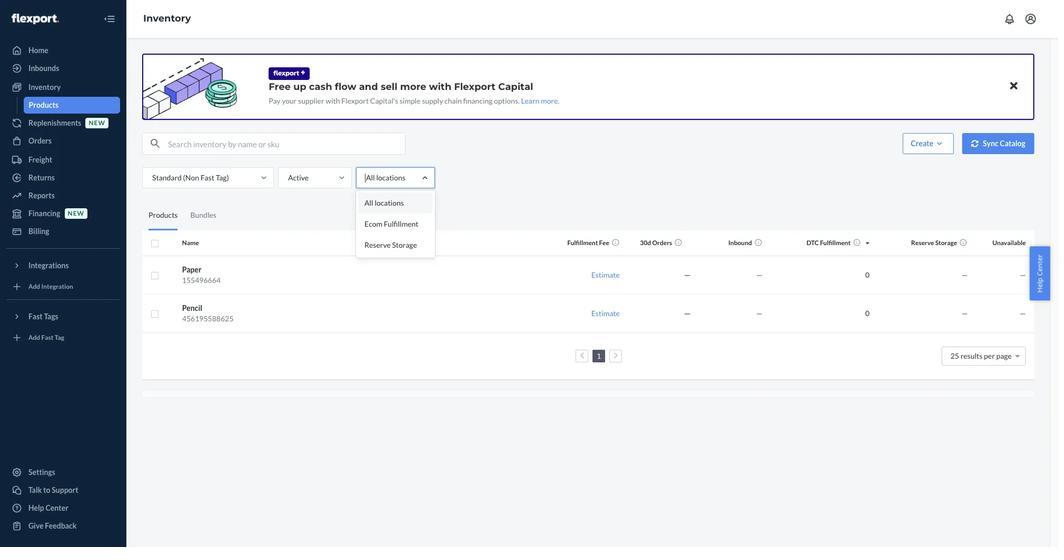 Task type: vqa. For each thing, say whether or not it's contained in the screenshot.
1 Link
yes



Task type: describe. For each thing, give the bounding box(es) containing it.
flow
[[335, 81, 356, 93]]

0 vertical spatial inventory
[[143, 13, 191, 24]]

help center button
[[1030, 247, 1050, 301]]

learn more link
[[521, 96, 558, 105]]

close image
[[1010, 80, 1017, 92]]

cash
[[309, 81, 332, 93]]

inbound
[[728, 239, 752, 247]]

freight link
[[6, 152, 120, 169]]

and
[[359, 81, 378, 93]]

pencil 456195588625
[[182, 304, 233, 323]]

0 horizontal spatial with
[[326, 96, 340, 105]]

tags
[[44, 312, 58, 321]]

add for add fast tag
[[28, 334, 40, 342]]

dtc fulfillment
[[807, 239, 851, 247]]

talk
[[28, 486, 42, 495]]

1
[[597, 352, 601, 360]]

0 horizontal spatial products
[[29, 101, 59, 110]]

billing
[[28, 227, 49, 236]]

products link
[[23, 97, 120, 114]]

ecom
[[364, 220, 382, 229]]

up
[[293, 81, 306, 93]]

chain
[[444, 96, 462, 105]]

square image for ―
[[151, 272, 159, 280]]

155496664
[[182, 276, 221, 285]]

give feedback
[[28, 522, 77, 531]]

active
[[288, 173, 309, 182]]

talk to support button
[[6, 482, 120, 499]]

returns link
[[6, 170, 120, 186]]

fast tags button
[[6, 309, 120, 325]]

sync alt image
[[971, 140, 979, 147]]

0 horizontal spatial flexport
[[341, 96, 369, 105]]

page
[[996, 352, 1012, 360]]

0 vertical spatial locations
[[376, 173, 405, 182]]

catalog
[[1000, 139, 1025, 148]]

billing link
[[6, 223, 120, 240]]

30d
[[640, 239, 651, 247]]

reports link
[[6, 187, 120, 204]]

supplier
[[298, 96, 324, 105]]

open notifications image
[[1003, 13, 1016, 25]]

paper 155496664
[[182, 265, 221, 285]]

integrations button
[[6, 258, 120, 274]]

estimate for 456195588625
[[591, 309, 620, 318]]

dtc
[[807, 239, 819, 247]]

inbounds link
[[6, 60, 120, 77]]

learn
[[521, 96, 539, 105]]

reports
[[28, 191, 55, 200]]

financing
[[463, 96, 493, 105]]

chevron left image
[[580, 352, 584, 360]]

estimate for 155496664
[[591, 270, 620, 279]]

1 vertical spatial all
[[364, 199, 373, 208]]

1 vertical spatial products
[[149, 210, 178, 219]]

1 link
[[595, 352, 603, 360]]

1 vertical spatial all locations
[[364, 199, 404, 208]]

options.
[[494, 96, 520, 105]]

square image
[[151, 310, 159, 319]]

inbounds
[[28, 64, 59, 73]]

paper
[[182, 265, 202, 274]]

settings
[[28, 468, 55, 477]]

home link
[[6, 42, 120, 59]]

add fast tag link
[[6, 330, 120, 347]]

give
[[28, 522, 44, 531]]

new for replenishments
[[89, 119, 105, 127]]

0 horizontal spatial help center
[[28, 504, 68, 513]]

(non
[[183, 173, 199, 182]]

fast inside dropdown button
[[28, 312, 43, 321]]

sync catalog
[[983, 139, 1025, 148]]

integrations
[[28, 261, 69, 270]]

help center inside button
[[1035, 255, 1045, 293]]

0 horizontal spatial storage
[[392, 241, 417, 250]]

1 horizontal spatial with
[[429, 81, 451, 93]]

standard (non fast tag)
[[152, 173, 229, 182]]

help center link
[[6, 500, 120, 517]]

25
[[951, 352, 959, 360]]

name
[[182, 239, 199, 247]]

chevron right image
[[613, 352, 618, 360]]

simple
[[400, 96, 421, 105]]

support
[[52, 486, 78, 495]]

financing
[[28, 209, 60, 218]]

standard
[[152, 173, 182, 182]]

add fast tag
[[28, 334, 64, 342]]

0 vertical spatial flexport
[[454, 81, 496, 93]]

your
[[282, 96, 297, 105]]

0 horizontal spatial reserve storage
[[364, 241, 417, 250]]

fulfillment fee
[[567, 239, 609, 247]]

results
[[961, 352, 983, 360]]

supply
[[422, 96, 443, 105]]



Task type: locate. For each thing, give the bounding box(es) containing it.
1 horizontal spatial help
[[1035, 278, 1045, 293]]

estimate down the fee
[[591, 270, 620, 279]]

fulfillment for dtc fulfillment
[[820, 239, 851, 247]]

1 vertical spatial inventory
[[28, 83, 61, 92]]

locations
[[376, 173, 405, 182], [375, 199, 404, 208]]

more
[[400, 81, 426, 93], [541, 96, 558, 105]]

help inside button
[[1035, 278, 1045, 293]]

2 ― from the top
[[684, 309, 691, 318]]

tag)
[[216, 173, 229, 182]]

products down standard
[[149, 210, 178, 219]]

pay
[[269, 96, 280, 105]]

1 vertical spatial estimate link
[[591, 309, 620, 318]]

flexport up 'financing'
[[454, 81, 496, 93]]

0 vertical spatial with
[[429, 81, 451, 93]]

orders up "freight"
[[28, 136, 52, 145]]

1 vertical spatial flexport
[[341, 96, 369, 105]]

home
[[28, 46, 48, 55]]

0 for 456195588625
[[865, 309, 870, 318]]

1 vertical spatial help
[[28, 504, 44, 513]]

estimate link for 155496664
[[591, 270, 620, 279]]

orders link
[[6, 133, 120, 150]]

1 horizontal spatial storage
[[935, 239, 957, 247]]

1 horizontal spatial reserve storage
[[911, 239, 957, 247]]

2 square image from the top
[[151, 272, 159, 280]]

help
[[1035, 278, 1045, 293], [28, 504, 44, 513]]

all locations
[[366, 173, 405, 182], [364, 199, 404, 208]]

square image left paper
[[151, 272, 159, 280]]

talk to support
[[28, 486, 78, 495]]

1 add from the top
[[28, 283, 40, 291]]

freight
[[28, 155, 52, 164]]

free up cash flow and sell more with flexport capital pay your supplier with flexport capital's simple supply chain financing options. learn more .
[[269, 81, 559, 105]]

0 vertical spatial inventory link
[[143, 13, 191, 24]]

0 vertical spatial new
[[89, 119, 105, 127]]

0 vertical spatial estimate link
[[591, 270, 620, 279]]

0 vertical spatial add
[[28, 283, 40, 291]]

0 vertical spatial help
[[1035, 278, 1045, 293]]

all
[[366, 173, 375, 182], [364, 199, 373, 208]]

close navigation image
[[103, 13, 116, 25]]

0 horizontal spatial new
[[68, 210, 84, 218]]

bundles
[[190, 210, 216, 219]]

1 estimate link from the top
[[591, 270, 620, 279]]

per
[[984, 352, 995, 360]]

0 vertical spatial fast
[[200, 173, 214, 182]]

with
[[429, 81, 451, 93], [326, 96, 340, 105]]

1 vertical spatial more
[[541, 96, 558, 105]]

products up replenishments
[[29, 101, 59, 110]]

reserve storage
[[911, 239, 957, 247], [364, 241, 417, 250]]

― for 155496664
[[684, 270, 691, 279]]

2 horizontal spatial fulfillment
[[820, 239, 851, 247]]

1 horizontal spatial fulfillment
[[567, 239, 598, 247]]

1 vertical spatial with
[[326, 96, 340, 105]]

0 vertical spatial estimate
[[591, 270, 620, 279]]

1 horizontal spatial flexport
[[454, 81, 496, 93]]

1 horizontal spatial new
[[89, 119, 105, 127]]

1 horizontal spatial products
[[149, 210, 178, 219]]

open account menu image
[[1024, 13, 1037, 25]]

1 vertical spatial fast
[[28, 312, 43, 321]]

to
[[43, 486, 50, 495]]

sell
[[381, 81, 397, 93]]

estimate up 1
[[591, 309, 620, 318]]

1 horizontal spatial orders
[[652, 239, 672, 247]]

0 horizontal spatial help
[[28, 504, 44, 513]]

2 vertical spatial fast
[[41, 334, 53, 342]]

add integration link
[[6, 279, 120, 295]]

2 0 from the top
[[865, 309, 870, 318]]

tag
[[55, 334, 64, 342]]

estimate link up 1
[[591, 309, 620, 318]]

1 ― from the top
[[684, 270, 691, 279]]

0 vertical spatial center
[[1035, 255, 1045, 276]]

1 vertical spatial inventory link
[[6, 79, 120, 96]]

0 horizontal spatial more
[[400, 81, 426, 93]]

fulfillment right dtc
[[820, 239, 851, 247]]

fulfillment
[[384, 220, 418, 229], [567, 239, 598, 247], [820, 239, 851, 247]]

0 horizontal spatial reserve
[[364, 241, 391, 250]]

with down cash
[[326, 96, 340, 105]]

0 vertical spatial orders
[[28, 136, 52, 145]]

new down reports link
[[68, 210, 84, 218]]

1 vertical spatial square image
[[151, 272, 159, 280]]

2 estimate link from the top
[[591, 309, 620, 318]]

― for 456195588625
[[684, 309, 691, 318]]

estimate
[[591, 270, 620, 279], [591, 309, 620, 318]]

1 estimate from the top
[[591, 270, 620, 279]]

25 results per page
[[951, 352, 1012, 360]]

Search inventory by name or sku text field
[[168, 133, 405, 154]]

fulfillment for ecom fulfillment
[[384, 220, 418, 229]]

unavailable
[[992, 239, 1026, 247]]

1 vertical spatial add
[[28, 334, 40, 342]]

returns
[[28, 173, 55, 182]]

0 horizontal spatial center
[[46, 504, 68, 513]]

1 vertical spatial new
[[68, 210, 84, 218]]

0 vertical spatial 0
[[865, 270, 870, 279]]

1 horizontal spatial reserve
[[911, 239, 934, 247]]

with up supply
[[429, 81, 451, 93]]

456195588625
[[182, 314, 233, 323]]

more up the simple
[[400, 81, 426, 93]]

1 vertical spatial 0
[[865, 309, 870, 318]]

add
[[28, 283, 40, 291], [28, 334, 40, 342]]

new down 'products' link
[[89, 119, 105, 127]]

flexport down flow
[[341, 96, 369, 105]]

add down fast tags
[[28, 334, 40, 342]]

25 results per page option
[[951, 352, 1012, 360]]

replenishments
[[28, 118, 81, 127]]

storage
[[935, 239, 957, 247], [392, 241, 417, 250]]

0 vertical spatial ―
[[684, 270, 691, 279]]

1 horizontal spatial more
[[541, 96, 558, 105]]

0 vertical spatial products
[[29, 101, 59, 110]]

0 for 155496664
[[865, 270, 870, 279]]

integration
[[41, 283, 73, 291]]

fast left tag
[[41, 334, 53, 342]]

0 horizontal spatial fulfillment
[[384, 220, 418, 229]]

orders inside orders link
[[28, 136, 52, 145]]

give feedback button
[[6, 518, 120, 535]]

fulfillment left the fee
[[567, 239, 598, 247]]

add for add integration
[[28, 283, 40, 291]]

1 vertical spatial ―
[[684, 309, 691, 318]]

1 horizontal spatial inventory
[[143, 13, 191, 24]]

create
[[911, 139, 933, 148]]

fast tags
[[28, 312, 58, 321]]

fulfillment right ecom
[[384, 220, 418, 229]]

1 0 from the top
[[865, 270, 870, 279]]

fast left tag)
[[200, 173, 214, 182]]

free
[[269, 81, 291, 93]]

create button
[[903, 133, 954, 154]]

more right learn
[[541, 96, 558, 105]]

estimate link for 456195588625
[[591, 309, 620, 318]]

pencil
[[182, 304, 202, 313]]

sync catalog button
[[962, 133, 1034, 154]]

settings link
[[6, 465, 120, 481]]

reserve
[[911, 239, 934, 247], [364, 241, 391, 250]]

add integration
[[28, 283, 73, 291]]

inventory
[[143, 13, 191, 24], [28, 83, 61, 92]]

0 horizontal spatial orders
[[28, 136, 52, 145]]

new for financing
[[68, 210, 84, 218]]

1 square image from the top
[[151, 239, 159, 248]]

feedback
[[45, 522, 77, 531]]

flexport logo image
[[12, 14, 59, 24]]

1 vertical spatial locations
[[375, 199, 404, 208]]

0 vertical spatial help center
[[1035, 255, 1045, 293]]

1 horizontal spatial help center
[[1035, 255, 1045, 293]]

0 horizontal spatial inventory link
[[6, 79, 120, 96]]

fee
[[599, 239, 609, 247]]

estimate link down the fee
[[591, 270, 620, 279]]

2 add from the top
[[28, 334, 40, 342]]

estimate link
[[591, 270, 620, 279], [591, 309, 620, 318]]

1 horizontal spatial inventory link
[[143, 13, 191, 24]]

fast
[[200, 173, 214, 182], [28, 312, 43, 321], [41, 334, 53, 342]]

0 vertical spatial square image
[[151, 239, 159, 248]]

orders right 30d
[[652, 239, 672, 247]]

flexport
[[454, 81, 496, 93], [341, 96, 369, 105]]

square image left name
[[151, 239, 159, 248]]

1 vertical spatial orders
[[652, 239, 672, 247]]

1 vertical spatial help center
[[28, 504, 68, 513]]

sync
[[983, 139, 998, 148]]

1 vertical spatial center
[[46, 504, 68, 513]]

center
[[1035, 255, 1045, 276], [46, 504, 68, 513]]

—
[[756, 270, 762, 279], [962, 270, 968, 279], [1020, 270, 1026, 279], [756, 309, 762, 318], [962, 309, 968, 318], [1020, 309, 1026, 318]]

―
[[684, 270, 691, 279], [684, 309, 691, 318]]

0 horizontal spatial inventory
[[28, 83, 61, 92]]

products
[[29, 101, 59, 110], [149, 210, 178, 219]]

ecom fulfillment
[[364, 220, 418, 229]]

0 vertical spatial all locations
[[366, 173, 405, 182]]

center inside button
[[1035, 255, 1045, 276]]

2 estimate from the top
[[591, 309, 620, 318]]

1 vertical spatial estimate
[[591, 309, 620, 318]]

.
[[558, 96, 559, 105]]

square image
[[151, 239, 159, 248], [151, 272, 159, 280]]

add left integration
[[28, 283, 40, 291]]

new
[[89, 119, 105, 127], [68, 210, 84, 218]]

capital
[[498, 81, 533, 93]]

fast left tags
[[28, 312, 43, 321]]

1 horizontal spatial center
[[1035, 255, 1045, 276]]

0
[[865, 270, 870, 279], [865, 309, 870, 318]]

0 vertical spatial all
[[366, 173, 375, 182]]

30d orders
[[640, 239, 672, 247]]

0 vertical spatial more
[[400, 81, 426, 93]]

square image for 30d orders
[[151, 239, 159, 248]]

capital's
[[370, 96, 398, 105]]



